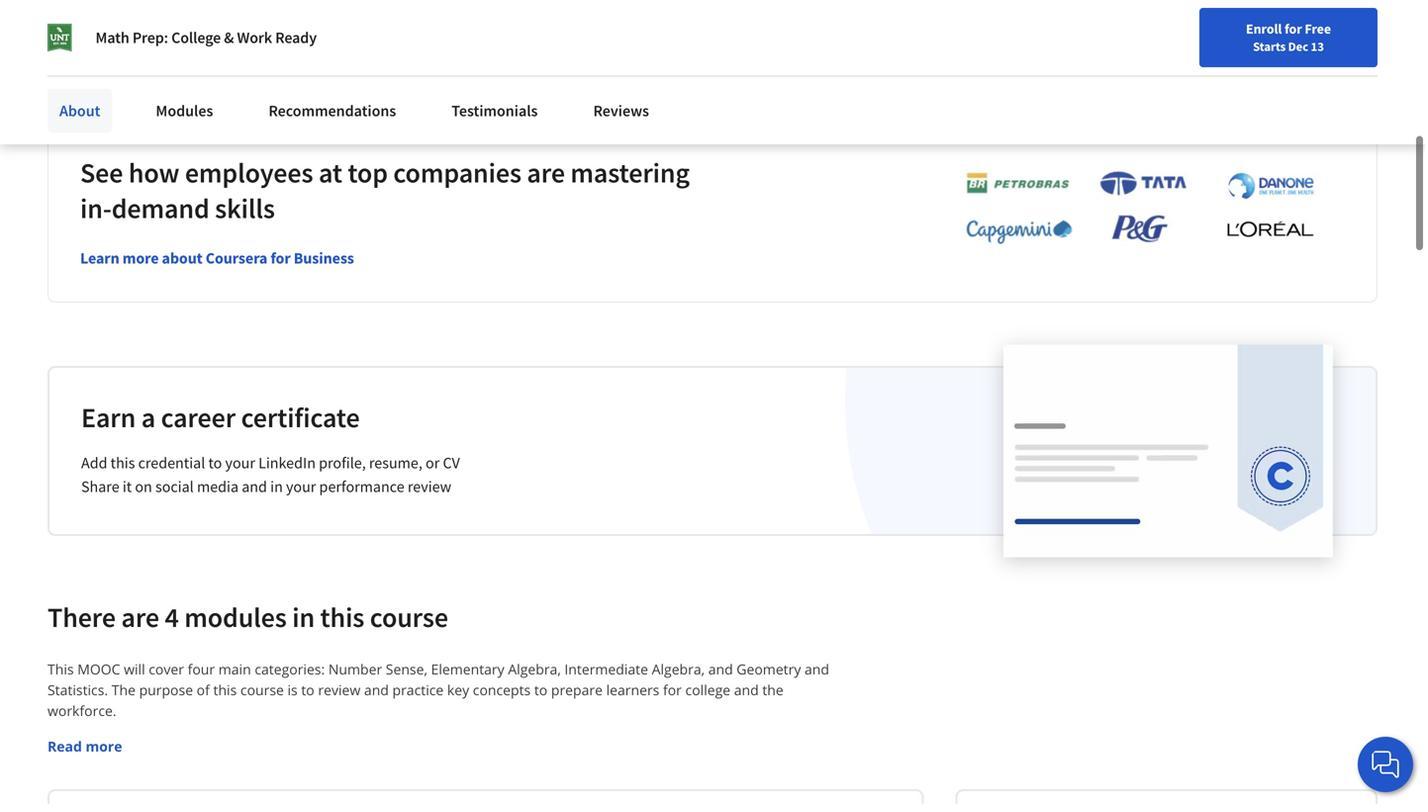 Task type: describe. For each thing, give the bounding box(es) containing it.
add to your linkedin profile
[[48, 9, 208, 26]]

earn a career certificate
[[81, 401, 360, 435]]

and up college
[[708, 660, 733, 679]]

0 vertical spatial course
[[370, 601, 448, 635]]

learn more about coursera for business
[[80, 249, 354, 268]]

there are 4 modules in this course
[[48, 601, 448, 635]]

add this credential to your linkedin profile, resume, or cv share it on social media and in your performance review
[[81, 454, 460, 497]]

ready
[[275, 28, 317, 48]]

mooc
[[77, 660, 120, 679]]

about link
[[48, 89, 112, 133]]

college
[[685, 681, 731, 700]]

recommendations
[[269, 101, 396, 121]]

career
[[161, 401, 236, 435]]

linkedin inside add this credential to your linkedin profile, resume, or cv share it on social media and in your performance review
[[258, 454, 316, 473]]

elementary
[[431, 660, 504, 679]]

4
[[165, 601, 179, 635]]

add for add to your linkedin profile
[[48, 9, 70, 26]]

key
[[447, 681, 469, 700]]

1 vertical spatial in
[[292, 601, 315, 635]]

more for read
[[86, 738, 122, 756]]

concepts
[[473, 681, 531, 700]]

geometry
[[737, 660, 801, 679]]

prepare
[[551, 681, 603, 700]]

this inside the this mooc will cover four main categories: number sense, elementary algebra, intermediate algebra, and geometry and statistics. the purpose of this course is to review and practice key concepts to prepare learners for college and the workforce.
[[213, 681, 237, 700]]

this
[[48, 660, 74, 679]]

how
[[129, 156, 179, 190]]

there
[[48, 601, 116, 635]]

&
[[224, 28, 234, 48]]

of
[[197, 681, 210, 700]]

the
[[762, 681, 784, 700]]

categories:
[[255, 660, 325, 679]]

13
[[1311, 39, 1324, 54]]

profile
[[170, 9, 208, 26]]

review inside add this credential to your linkedin profile, resume, or cv share it on social media and in your performance review
[[408, 477, 452, 497]]

2 horizontal spatial this
[[320, 601, 365, 635]]

1 vertical spatial are
[[121, 601, 159, 635]]

is
[[288, 681, 298, 700]]

show notifications image
[[1195, 25, 1219, 48]]

statistics.
[[48, 681, 108, 700]]

to left the prepare
[[534, 681, 548, 700]]

performance
[[319, 477, 404, 497]]

dec
[[1288, 39, 1309, 54]]

coursera image
[[24, 16, 149, 48]]

1 algebra, from the left
[[508, 660, 561, 679]]

business
[[294, 249, 354, 268]]

and left the the
[[734, 681, 759, 700]]

free
[[1305, 20, 1331, 38]]

main
[[218, 660, 251, 679]]

math prep: college & work ready
[[96, 28, 317, 48]]

top
[[348, 156, 388, 190]]

2 algebra, from the left
[[652, 660, 705, 679]]

about
[[59, 101, 100, 121]]

the
[[112, 681, 136, 700]]

testimonials link
[[440, 89, 550, 133]]

profile,
[[319, 454, 366, 473]]

earn
[[81, 401, 136, 435]]

media
[[197, 477, 239, 497]]

learn
[[80, 249, 119, 268]]

coursera
[[206, 249, 268, 268]]

workforce.
[[48, 702, 116, 721]]

add for add this credential to your linkedin profile, resume, or cv share it on social media and in your performance review
[[81, 454, 107, 473]]

enroll for free starts dec 13
[[1246, 20, 1331, 54]]

starts
[[1253, 39, 1286, 54]]

college
[[171, 28, 221, 48]]

and down number at the left bottom of page
[[364, 681, 389, 700]]

0 horizontal spatial linkedin
[[117, 9, 167, 26]]

chat with us image
[[1370, 749, 1402, 781]]

0 horizontal spatial your
[[88, 9, 114, 26]]

a
[[141, 401, 155, 435]]



Task type: vqa. For each thing, say whether or not it's contained in the screenshot.
the left Week
no



Task type: locate. For each thing, give the bounding box(es) containing it.
linkedin up prep:
[[117, 9, 167, 26]]

course
[[370, 601, 448, 635], [240, 681, 284, 700]]

cover
[[149, 660, 184, 679]]

for left college
[[663, 681, 682, 700]]

0 horizontal spatial add
[[48, 9, 70, 26]]

certificate
[[241, 401, 360, 435]]

testimonials
[[452, 101, 538, 121]]

this
[[111, 454, 135, 473], [320, 601, 365, 635], [213, 681, 237, 700]]

four
[[188, 660, 215, 679]]

1 horizontal spatial in
[[292, 601, 315, 635]]

mastering
[[571, 156, 690, 190]]

modules link
[[144, 89, 225, 133]]

add inside add this credential to your linkedin profile, resume, or cv share it on social media and in your performance review
[[81, 454, 107, 473]]

menu item
[[1047, 20, 1174, 84]]

0 vertical spatial your
[[88, 9, 114, 26]]

0 vertical spatial for
[[1285, 20, 1302, 38]]

coursera career certificate image
[[1004, 345, 1333, 557]]

0 vertical spatial this
[[111, 454, 135, 473]]

your left performance
[[286, 477, 316, 497]]

to right "is"
[[301, 681, 315, 700]]

companies
[[393, 156, 522, 190]]

review down or
[[408, 477, 452, 497]]

number
[[328, 660, 382, 679]]

at
[[319, 156, 342, 190]]

intermediate
[[565, 660, 648, 679]]

2 horizontal spatial your
[[286, 477, 316, 497]]

0 vertical spatial more
[[122, 249, 159, 268]]

more
[[122, 249, 159, 268], [86, 738, 122, 756]]

for inside the this mooc will cover four main categories: number sense, elementary algebra, intermediate algebra, and geometry and statistics. the purpose of this course is to review and practice key concepts to prepare learners for college and the workforce.
[[663, 681, 682, 700]]

in right media
[[270, 477, 283, 497]]

your up media
[[225, 454, 255, 473]]

and right media
[[242, 477, 267, 497]]

employees
[[185, 156, 313, 190]]

more for learn
[[122, 249, 159, 268]]

0 vertical spatial are
[[527, 156, 565, 190]]

university of north texas image
[[48, 24, 72, 51]]

to right university of north texas icon
[[73, 9, 85, 26]]

learners
[[606, 681, 660, 700]]

sense,
[[386, 660, 427, 679]]

see how employees at top companies are mastering in-demand skills
[[80, 156, 690, 226]]

1 vertical spatial add
[[81, 454, 107, 473]]

are down testimonials link
[[527, 156, 565, 190]]

math
[[96, 28, 129, 48]]

1 horizontal spatial for
[[663, 681, 682, 700]]

your
[[88, 9, 114, 26], [225, 454, 255, 473], [286, 477, 316, 497]]

or
[[426, 454, 440, 473]]

your up math
[[88, 9, 114, 26]]

reviews
[[593, 101, 649, 121]]

modules
[[156, 101, 213, 121]]

in up categories:
[[292, 601, 315, 635]]

1 vertical spatial course
[[240, 681, 284, 700]]

read more
[[48, 738, 122, 756]]

1 horizontal spatial your
[[225, 454, 255, 473]]

0 horizontal spatial course
[[240, 681, 284, 700]]

algebra, up college
[[652, 660, 705, 679]]

it
[[123, 477, 132, 497]]

this inside add this credential to your linkedin profile, resume, or cv share it on social media and in your performance review
[[111, 454, 135, 473]]

linkedin down certificate in the left of the page
[[258, 454, 316, 473]]

1 horizontal spatial are
[[527, 156, 565, 190]]

2 vertical spatial this
[[213, 681, 237, 700]]

2 vertical spatial for
[[663, 681, 682, 700]]

coursera enterprise logos image
[[936, 170, 1332, 255]]

0 horizontal spatial in
[[270, 477, 283, 497]]

review
[[408, 477, 452, 497], [318, 681, 361, 700]]

2 horizontal spatial for
[[1285, 20, 1302, 38]]

recommendations link
[[257, 89, 408, 133]]

for left "business"
[[271, 249, 291, 268]]

1 vertical spatial this
[[320, 601, 365, 635]]

course left "is"
[[240, 681, 284, 700]]

in-
[[80, 191, 112, 226]]

see
[[80, 156, 123, 190]]

reviews link
[[581, 89, 661, 133]]

0 horizontal spatial algebra,
[[508, 660, 561, 679]]

algebra,
[[508, 660, 561, 679], [652, 660, 705, 679]]

1 vertical spatial more
[[86, 738, 122, 756]]

and inside add this credential to your linkedin profile, resume, or cv share it on social media and in your performance review
[[242, 477, 267, 497]]

1 horizontal spatial this
[[213, 681, 237, 700]]

share
[[81, 477, 119, 497]]

course inside the this mooc will cover four main categories: number sense, elementary algebra, intermediate algebra, and geometry and statistics. the purpose of this course is to review and practice key concepts to prepare learners for college and the workforce.
[[240, 681, 284, 700]]

to up media
[[208, 454, 222, 473]]

linkedin
[[117, 9, 167, 26], [258, 454, 316, 473]]

in inside add this credential to your linkedin profile, resume, or cv share it on social media and in your performance review
[[270, 477, 283, 497]]

review down number at the left bottom of page
[[318, 681, 361, 700]]

to
[[73, 9, 85, 26], [208, 454, 222, 473], [301, 681, 315, 700], [534, 681, 548, 700]]

add
[[48, 9, 70, 26], [81, 454, 107, 473]]

algebra, up concepts
[[508, 660, 561, 679]]

work
[[237, 28, 272, 48]]

read
[[48, 738, 82, 756]]

2 vertical spatial your
[[286, 477, 316, 497]]

more right read
[[86, 738, 122, 756]]

purpose
[[139, 681, 193, 700]]

0 horizontal spatial this
[[111, 454, 135, 473]]

0 vertical spatial in
[[270, 477, 283, 497]]

0 horizontal spatial for
[[271, 249, 291, 268]]

1 vertical spatial review
[[318, 681, 361, 700]]

are left 4
[[121, 601, 159, 635]]

and right geometry
[[805, 660, 829, 679]]

1 vertical spatial your
[[225, 454, 255, 473]]

1 horizontal spatial linkedin
[[258, 454, 316, 473]]

0 vertical spatial linkedin
[[117, 9, 167, 26]]

enroll
[[1246, 20, 1282, 38]]

this up number at the left bottom of page
[[320, 601, 365, 635]]

about
[[162, 249, 203, 268]]

for
[[1285, 20, 1302, 38], [271, 249, 291, 268], [663, 681, 682, 700]]

on
[[135, 477, 152, 497]]

1 horizontal spatial review
[[408, 477, 452, 497]]

are inside see how employees at top companies are mastering in-demand skills
[[527, 156, 565, 190]]

1 horizontal spatial course
[[370, 601, 448, 635]]

social
[[155, 477, 194, 497]]

course up sense,
[[370, 601, 448, 635]]

cv
[[443, 454, 460, 473]]

practice
[[392, 681, 444, 700]]

0 vertical spatial review
[[408, 477, 452, 497]]

1 horizontal spatial algebra,
[[652, 660, 705, 679]]

this right of
[[213, 681, 237, 700]]

0 vertical spatial add
[[48, 9, 70, 26]]

1 vertical spatial for
[[271, 249, 291, 268]]

read more button
[[48, 737, 122, 757]]

for inside enroll for free starts dec 13
[[1285, 20, 1302, 38]]

this mooc will cover four main categories: number sense, elementary algebra, intermediate algebra, and geometry and statistics. the purpose of this course is to review and practice key concepts to prepare learners for college and the workforce.
[[48, 660, 833, 721]]

0 horizontal spatial are
[[121, 601, 159, 635]]

prep:
[[132, 28, 168, 48]]

1 vertical spatial linkedin
[[258, 454, 316, 473]]

will
[[124, 660, 145, 679]]

this up "it"
[[111, 454, 135, 473]]

more inside "button"
[[86, 738, 122, 756]]

1 horizontal spatial add
[[81, 454, 107, 473]]

more right the learn on the top left
[[122, 249, 159, 268]]

demand
[[112, 191, 209, 226]]

for up dec
[[1285, 20, 1302, 38]]

are
[[527, 156, 565, 190], [121, 601, 159, 635]]

skills
[[215, 191, 275, 226]]

learn more about coursera for business link
[[80, 249, 354, 268]]

credential
[[138, 454, 205, 473]]

and
[[242, 477, 267, 497], [708, 660, 733, 679], [805, 660, 829, 679], [364, 681, 389, 700], [734, 681, 759, 700]]

in
[[270, 477, 283, 497], [292, 601, 315, 635]]

review inside the this mooc will cover four main categories: number sense, elementary algebra, intermediate algebra, and geometry and statistics. the purpose of this course is to review and practice key concepts to prepare learners for college and the workforce.
[[318, 681, 361, 700]]

resume,
[[369, 454, 422, 473]]

0 horizontal spatial review
[[318, 681, 361, 700]]

None search field
[[282, 12, 609, 52]]

modules
[[184, 601, 287, 635]]

to inside add this credential to your linkedin profile, resume, or cv share it on social media and in your performance review
[[208, 454, 222, 473]]



